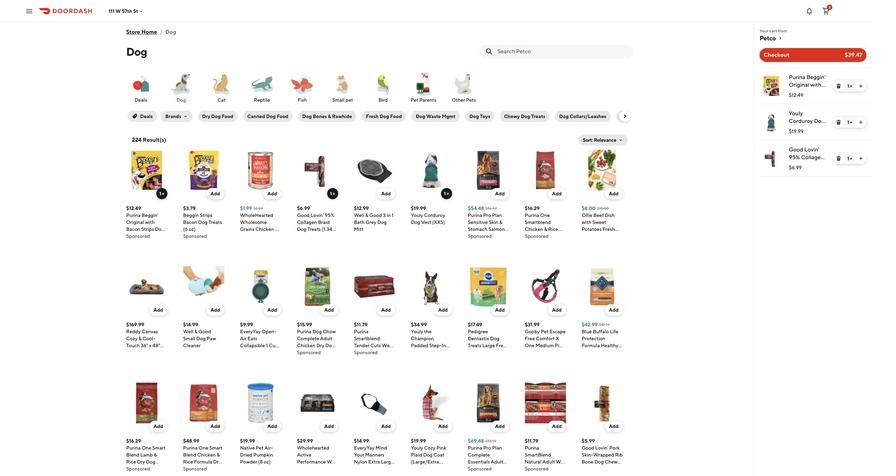 Task type: locate. For each thing, give the bounding box(es) containing it.
95%
[[325, 213, 335, 218]]

purina one smart blend chicken & rice formula dry dog food (31.1 lb) image
[[183, 383, 224, 424]]

variety down the performance
[[320, 466, 336, 472]]

0 horizontal spatial bacon
[[126, 227, 140, 232]]

deals up 224 result(s)
[[140, 114, 153, 119]]

$19.99 for $19.99 youly corduroy dog vest (xxs)
[[411, 206, 426, 211]]

(6
[[183, 227, 188, 232]]

dog inside $11.79 purina smartblend tender cuts wet dog food variety pack (13 oz x 6 ct)
[[354, 350, 364, 355]]

1 horizontal spatial blend
[[183, 452, 196, 458]]

eats
[[248, 336, 258, 342]]

3 inside $12.99 well & good 3 in 1 bath grey dog mitt
[[383, 213, 386, 218]]

pet up comfort
[[541, 329, 549, 335]]

0 vertical spatial vest
[[790, 125, 801, 132]]

0 horizontal spatial fresh
[[366, 114, 379, 119]]

good up paw
[[199, 329, 211, 335]]

well for well & good 3 in 1 bath grey dog mitt
[[354, 213, 365, 218]]

0 vertical spatial cozy
[[126, 336, 138, 342]]

0 vertical spatial complete
[[297, 336, 319, 342]]

add for pedigree dentastix dog treats large fresh mint (36 ct)
[[496, 307, 505, 313]]

1 vertical spatial cozy
[[425, 445, 436, 451]]

0 horizontal spatial $16.29
[[126, 438, 141, 444]]

1 horizontal spatial oz
[[373, 357, 379, 362]]

1 vertical spatial bacon
[[126, 227, 140, 232]]

youly corduroy dog vest (xxs) list
[[755, 68, 873, 177]]

$6.99 inside "$6.99 good lovin' 95% collagen braid dog treats (1.34 oz)"
[[297, 206, 310, 211]]

& inside $69.48 $72.99 purina pro plan complete essentials adult shredded blend beef & rice
[[480, 473, 483, 475]]

parents
[[420, 97, 437, 103]]

fish image
[[290, 71, 315, 97]]

pro down $56.99
[[484, 213, 492, 218]]

medium down comfort
[[536, 343, 555, 348]]

in
[[387, 213, 391, 218]]

dog grooming
[[621, 114, 654, 119]]

pet up pumpkin
[[256, 445, 264, 451]]

0 vertical spatial your
[[760, 28, 769, 33]]

sponsored for $12.49 purina beggin' original with bacon strips dog treats (25 oz)
[[126, 233, 150, 239]]

small pet image
[[331, 71, 356, 97]]

1 vertical spatial plan
[[493, 445, 502, 451]]

1 horizontal spatial vest
[[790, 125, 801, 132]]

oz right (12.5
[[321, 473, 326, 475]]

st
[[133, 8, 138, 14]]

grey inside $169.99 reddy canvas cozy & cool- touch 36" x 48" extra large grey dog bed
[[153, 350, 164, 355]]

treats inside $3.79 beggin strips bacon dog treats (6 oz) sponsored
[[209, 220, 222, 225]]

coat
[[434, 452, 445, 458]]

smart for lamb
[[152, 445, 166, 451]]

cat image
[[209, 71, 234, 96]]

$12.49 for $12.49
[[790, 92, 804, 98]]

formula up (31.1
[[194, 459, 212, 465]]

step-
[[430, 343, 442, 348]]

0 horizontal spatial your
[[354, 452, 365, 458]]

0 horizontal spatial vest
[[422, 220, 432, 225]]

0 horizontal spatial $11.79
[[354, 322, 368, 328]]

$6.99 for $6.99
[[790, 165, 803, 170]]

youly for $34.99 youly the champion padded step-in medium olive dog harness (medium)
[[411, 329, 424, 335]]

0 horizontal spatial with
[[145, 220, 155, 225]]

2 horizontal spatial formula
[[582, 343, 601, 348]]

smart inside $16.29 purina one smart blend lamb & rice dry dog food (8 lb)
[[152, 445, 166, 451]]

good lovin' 95% collagen braid dog treats (1.34 oz) image
[[762, 148, 783, 169], [297, 150, 338, 191]]

pack inside $11.79 purina smartblend tender cuts wet dog food variety pack (13 oz x 6 ct)
[[354, 357, 365, 362]]

pro
[[484, 213, 492, 218], [484, 445, 492, 451]]

cozy up 'coat' at bottom
[[425, 445, 436, 451]]

grey down 48"
[[153, 350, 164, 355]]

extra down manners
[[369, 459, 380, 465]]

1 horizontal spatial (8
[[258, 459, 263, 465]]

sort:
[[583, 137, 594, 143]]

skin-
[[582, 452, 594, 458]]

large down 36" on the left
[[139, 350, 152, 355]]

remove item from cart image
[[837, 83, 842, 89]]

1 horizontal spatial 3
[[829, 5, 831, 9]]

lovin' up the braid
[[311, 213, 324, 218]]

0 vertical spatial $6.99
[[790, 165, 803, 170]]

add for purina smartblend tender cuts wet dog food variety pack (13 oz x 6 ct)
[[382, 307, 391, 313]]

reptile image
[[250, 71, 275, 96]]

dog inside $16.29 purina one smartblend chicken & rice dry dog food (8 lb)
[[534, 233, 544, 239]]

purina smartblend tender cuts wet dog food variety pack (13 oz x 6 ct) image
[[354, 266, 395, 307]]

fresh
[[366, 114, 379, 119], [603, 227, 616, 232], [496, 343, 509, 348]]

0 vertical spatial youly corduroy dog vest (xxs) image
[[762, 112, 783, 133]]

oz) down pumpkin
[[264, 459, 271, 465]]

oz right (13
[[373, 357, 379, 362]]

(1.5
[[582, 466, 590, 472]]

native pet air-dried pumpkin powder (8 oz) image
[[240, 383, 281, 424]]

1 with from the left
[[145, 220, 155, 225]]

1 vertical spatial large
[[139, 350, 152, 355]]

lb) inside $48.99 purina one smart blend chicken & rice formula dry dog food (31.1 lb)
[[216, 466, 222, 472]]

dog image
[[169, 71, 194, 97]]

nylon
[[354, 459, 368, 465]]

1 horizontal spatial $6.99
[[790, 165, 803, 170]]

dog inside '$5.99 good lovin' pork skin-wrapped rib bone dog chew (1.5 oz)'
[[595, 459, 604, 465]]

good left in
[[370, 213, 382, 218]]

good up collagen
[[297, 213, 310, 218]]

1 add one to cart image from the top
[[859, 83, 865, 89]]

(8 down pumpkin
[[258, 459, 263, 465]]

$12.49 up youly corduroy dog vest (xxs) $19.99
[[790, 92, 804, 98]]

0 vertical spatial (8
[[557, 233, 562, 239]]

2 horizontal spatial large
[[483, 343, 495, 348]]

1 vertical spatial fresh
[[603, 227, 616, 232]]

small up cleaner
[[183, 336, 195, 342]]

canned dog food button
[[243, 111, 293, 122]]

$16.29 for $16.29 purina one smart blend lamb & rice dry dog food (8 lb)
[[126, 438, 141, 444]]

1 horizontal spatial adult
[[491, 459, 504, 465]]

dog inside button
[[303, 114, 312, 119]]

purina inside $69.48 $72.99 purina pro plan complete essentials adult shredded blend beef & rice
[[468, 445, 483, 451]]

1 vertical spatial x
[[380, 357, 382, 362]]

& inside $12.99 well & good 3 in 1 bath grey dog mitt
[[366, 213, 369, 218]]

1 horizontal spatial purina beggin' original with bacon strips dog treats (25 oz) image
[[762, 76, 783, 97]]

3 right notification bell image
[[829, 5, 831, 9]]

add one to cart image for $6.99
[[859, 156, 865, 161]]

0 horizontal spatial smart
[[152, 445, 166, 451]]

$19.99
[[790, 129, 804, 134], [411, 206, 426, 211], [240, 438, 255, 444], [411, 438, 426, 444]]

open menu image
[[25, 7, 33, 15]]

dog inside 'fresh dog food' button
[[380, 114, 390, 119]]

formula down salmon on the right of page
[[483, 233, 502, 239]]

$8.00 $10.00 ollie beef dish with sweet potatoes fresh frozen dog food (1 lb)
[[582, 206, 620, 246]]

plan inside $69.48 $72.99 purina pro plan complete essentials adult shredded blend beef & rice
[[493, 445, 502, 451]]

well up bath
[[354, 213, 365, 218]]

x
[[149, 343, 152, 348], [380, 357, 382, 362]]

pink down x
[[556, 343, 565, 348]]

deals image
[[128, 71, 154, 97]]

0 horizontal spatial pack
[[297, 473, 308, 475]]

canned dog food link
[[242, 109, 294, 123]]

$72.99
[[486, 439, 497, 443]]

grey right bath
[[366, 220, 377, 225]]

pet
[[411, 97, 419, 103], [541, 329, 549, 335], [256, 445, 264, 451]]

small pet
[[333, 97, 353, 103]]

/
[[160, 29, 163, 35]]

harness
[[536, 350, 553, 355], [422, 357, 439, 362]]

lb) right (31.1
[[216, 466, 222, 472]]

0 horizontal spatial small
[[183, 336, 195, 342]]

pink inside '$31.99 gooby pet escape free comfort x one medium pink dog harness'
[[556, 343, 565, 348]]

beef inside $69.48 $72.99 purina pro plan complete essentials adult shredded blend beef & rice
[[468, 473, 479, 475]]

0 horizontal spatial ct)
[[387, 357, 393, 362]]

$14.99 everyyay mind your manners nylon extra large dog muzzle
[[354, 438, 394, 472]]

one inside $16.29 purina one smartblend chicken & rice dry dog food (8 lb)
[[541, 213, 550, 218]]

1 horizontal spatial grey
[[366, 220, 377, 225]]

deals button
[[126, 109, 159, 123], [128, 111, 157, 122]]

strips right beggin
[[200, 213, 213, 218]]

lb) inside $42.99 $47.99 blue buffalo life protection formula healthy weight chicken & brown rice dry dog food (15 lb)
[[613, 364, 619, 369]]

0 vertical spatial smartblend
[[525, 220, 551, 225]]

$14.99 up cleaner
[[183, 322, 198, 328]]

1 horizontal spatial $14.99
[[354, 438, 369, 444]]

rice
[[549, 227, 559, 232], [472, 233, 482, 239], [598, 357, 608, 362], [126, 459, 136, 465], [183, 459, 193, 465]]

add one to cart image
[[859, 83, 865, 89], [859, 156, 865, 161]]

$5.99 good lovin' pork skin-wrapped rib bone dog chew (1.5 oz)
[[582, 438, 623, 472]]

0 horizontal spatial well
[[183, 329, 194, 335]]

$17.49
[[468, 322, 483, 328]]

lovin' up wrapped
[[596, 445, 609, 451]]

1 horizontal spatial complete
[[468, 452, 490, 458]]

harness down comfort
[[536, 350, 553, 355]]

add for purina one smart blend lamb & rice dry dog food (8 lb)
[[154, 424, 163, 429]]

1 vertical spatial add one to cart image
[[859, 156, 865, 161]]

blend down $48.99
[[183, 452, 196, 458]]

1 horizontal spatial wet
[[382, 343, 392, 348]]

pro down $72.99
[[484, 445, 492, 451]]

224 result(s)
[[132, 137, 166, 143]]

chicken inside $48.99 purina one smart blend chicken & rice formula dry dog food (31.1 lb)
[[197, 452, 216, 458]]

food inside $11.79 purina smartblend tender cuts wet dog food variety pack (13 oz x 6 ct)
[[365, 350, 376, 355]]

bacon down beggin
[[183, 220, 197, 225]]

with down ollie
[[582, 220, 592, 225]]

notification bell image
[[806, 7, 814, 15]]

cart
[[770, 28, 778, 33]]

1 horizontal spatial bacon
[[183, 220, 197, 225]]

purina pro plan complete essentials adult shredded blend beef & rice dry dog food (35 lb) image
[[468, 383, 509, 424]]

dry inside button
[[202, 114, 210, 119]]

dog bones & rawhide
[[303, 114, 352, 119]]

everyyay for manners
[[354, 445, 375, 451]]

1 horizontal spatial large
[[381, 459, 394, 465]]

strips up (25
[[141, 227, 154, 232]]

youly for $19.99 youly corduroy dog vest (xxs)
[[411, 213, 424, 218]]

0 vertical spatial $12.49
[[790, 92, 804, 98]]

0 vertical spatial lovin'
[[311, 213, 324, 218]]

adult right essentials
[[491, 459, 504, 465]]

0 vertical spatial add one to cart image
[[859, 83, 865, 89]]

beggin strips bacon dog treats (6 oz) image
[[183, 150, 224, 191]]

deals down deals image
[[135, 97, 147, 103]]

0 vertical spatial pink
[[556, 343, 565, 348]]

lovin' for skin-
[[596, 445, 609, 451]]

large down manners
[[381, 459, 394, 465]]

canned
[[248, 114, 265, 119]]

with inside $12.49 purina beggin' original with bacon strips dog treats (25 oz)
[[145, 220, 155, 225]]

blend left lamb
[[126, 452, 139, 458]]

$15.99
[[297, 322, 312, 328]]

gooby
[[525, 329, 540, 335]]

1 horizontal spatial smart
[[209, 445, 223, 451]]

dry inside $42.99 $47.99 blue buffalo life protection formula healthy weight chicken & brown rice dry dog food (15 lb)
[[609, 357, 616, 362]]

0 vertical spatial ct)
[[488, 350, 494, 355]]

blend for dry
[[126, 452, 139, 458]]

dog inside $14.99 well & good small dog paw cleaner
[[196, 336, 206, 342]]

1 horizontal spatial ct)
[[488, 350, 494, 355]]

2 plan from the top
[[493, 445, 502, 451]]

oz) inside "$6.99 good lovin' 95% collagen braid dog treats (1.34 oz)"
[[297, 233, 304, 239]]

pack left (12.5
[[297, 473, 308, 475]]

remove item from cart image for $6.99
[[837, 156, 842, 161]]

with inside $8.00 $10.00 ollie beef dish with sweet potatoes fresh frozen dog food (1 lb)
[[582, 220, 592, 225]]

$16.29 purina one smartblend chicken & rice dry dog food (8 lb)
[[525, 206, 562, 246]]

$12.49 up original
[[126, 206, 141, 211]]

deals link
[[124, 71, 158, 104]]

(12.5
[[309, 473, 320, 475]]

lb) down lamb
[[144, 466, 150, 472]]

add for youly the champion padded step-in medium olive dog harness (medium)
[[439, 307, 448, 313]]

pet left parents
[[411, 97, 419, 103]]

$14.99 for everyyay
[[354, 438, 369, 444]]

large up the (36
[[483, 343, 495, 348]]

rawhide
[[332, 114, 352, 119]]

dog inside dog waste mgmt button
[[416, 114, 426, 119]]

1 horizontal spatial cozy
[[425, 445, 436, 451]]

bird image
[[371, 71, 396, 97]]

extra down touch
[[126, 350, 138, 355]]

0 horizontal spatial corduroy
[[425, 213, 446, 218]]

w
[[116, 8, 121, 14]]

2 with from the left
[[582, 220, 592, 225]]

$12.49
[[790, 92, 804, 98], [126, 206, 141, 211]]

0 vertical spatial (xxs)
[[802, 125, 817, 132]]

dog inside canned dog food button
[[266, 114, 276, 119]]

well inside $12.99 well & good 3 in 1 bath grey dog mitt
[[354, 213, 365, 218]]

0 horizontal spatial wet
[[327, 459, 337, 465]]

0 horizontal spatial pink
[[437, 445, 447, 451]]

cat
[[218, 97, 226, 103]]

1 vertical spatial oz
[[321, 473, 326, 475]]

everyyay up manners
[[354, 445, 375, 451]]

oz) down collagen
[[297, 233, 304, 239]]

3 left in
[[383, 213, 386, 218]]

ct) inside $11.79 purina smartblend tender cuts wet dog food variety pack (13 oz x 6 ct)
[[387, 357, 393, 362]]

your up "nylon"
[[354, 452, 365, 458]]

dog inside dog grooming button
[[621, 114, 630, 119]]

bacon down original
[[126, 227, 140, 232]]

food inside 'fresh dog food' button
[[391, 114, 402, 119]]

1 vertical spatial $11.79
[[525, 438, 539, 444]]

0 horizontal spatial (8
[[139, 466, 143, 472]]

with down "beggin'"
[[145, 220, 155, 225]]

1 vertical spatial remove item from cart image
[[837, 156, 842, 161]]

0 horizontal spatial large
[[139, 350, 152, 355]]

1 horizontal spatial everyyay
[[354, 445, 375, 451]]

blend for formula
[[183, 452, 196, 458]]

one inside $48.99 purina one smart blend chicken & rice formula dry dog food (31.1 lb)
[[199, 445, 209, 451]]

$56.99
[[486, 206, 497, 210]]

beef down "shredded"
[[468, 473, 479, 475]]

food inside canned dog food button
[[277, 114, 289, 119]]

good inside "$6.99 good lovin' 95% collagen braid dog treats (1.34 oz)"
[[297, 213, 310, 218]]

oz) right (1.5
[[591, 466, 598, 472]]

1 horizontal spatial $12.49
[[790, 92, 804, 98]]

oz) inside '$5.99 good lovin' pork skin-wrapped rib bone dog chew (1.5 oz)'
[[591, 466, 598, 472]]

smart up (31.1
[[209, 445, 223, 451]]

1 vertical spatial youly corduroy dog vest (xxs) image
[[411, 150, 452, 191]]

1 remove item from cart image from the top
[[837, 120, 842, 125]]

1 horizontal spatial medium
[[536, 343, 555, 348]]

large)
[[411, 466, 426, 472]]

dog inside $12.49 purina beggin' original with bacon strips dog treats (25 oz)
[[155, 227, 164, 232]]

brands button
[[161, 111, 193, 122]]

$14.99 up manners
[[354, 438, 369, 444]]

dog inside $16.29 purina one smart blend lamb & rice dry dog food (8 lb)
[[146, 459, 155, 465]]

1 smart from the left
[[152, 445, 166, 451]]

variety up 6 at the left
[[377, 350, 393, 355]]

fresh inside $8.00 $10.00 ollie beef dish with sweet potatoes fresh frozen dog food (1 lb)
[[603, 227, 616, 232]]

cozy up touch
[[126, 336, 138, 342]]

x right 36" on the left
[[149, 343, 152, 348]]

small left the pet
[[333, 97, 345, 103]]

0 horizontal spatial grey
[[153, 350, 164, 355]]

(xxs)
[[802, 125, 817, 132], [433, 220, 445, 225]]

pet inside '$31.99 gooby pet escape free comfort x one medium pink dog harness'
[[541, 329, 549, 335]]

beef up sweet
[[594, 213, 604, 218]]

(1.34
[[322, 227, 333, 232]]

1 vertical spatial pro
[[484, 445, 492, 451]]

complete down $15.99
[[297, 336, 319, 342]]

complete inside $69.48 $72.99 purina pro plan complete essentials adult shredded blend beef & rice
[[468, 452, 490, 458]]

0 vertical spatial $11.79
[[354, 322, 368, 328]]

1 horizontal spatial variety
[[377, 350, 393, 355]]

1 vertical spatial 3
[[383, 213, 386, 218]]

3 items, open order cart image
[[823, 7, 831, 15]]

0 vertical spatial pro
[[484, 213, 492, 218]]

lb) right (1
[[587, 240, 593, 246]]

1 pro from the top
[[484, 213, 492, 218]]

1 horizontal spatial pink
[[556, 343, 565, 348]]

purina beggin' original with bacon strips dog treats (25 oz) image down 224 result(s)
[[126, 150, 167, 191]]

pro for complete
[[484, 445, 492, 451]]

2 add one to cart image from the top
[[859, 156, 865, 161]]

rice inside $48.99 purina one smart blend chicken & rice formula dry dog food (31.1 lb)
[[183, 459, 193, 465]]

lb) right (18.5
[[321, 350, 327, 355]]

2 smart from the left
[[209, 445, 223, 451]]

remove item from cart image for $19.99
[[837, 120, 842, 125]]

$19.99 native pet air- dried pumpkin powder (8 oz)
[[240, 438, 274, 465]]

lb) inside $16.29 purina one smart blend lamb & rice dry dog food (8 lb)
[[144, 466, 150, 472]]

1 vertical spatial variety
[[320, 466, 336, 472]]

healthy
[[602, 343, 619, 348]]

lb) down stomach
[[468, 247, 474, 253]]

wet right the performance
[[327, 459, 337, 465]]

dry
[[202, 114, 210, 119], [525, 233, 533, 239], [468, 240, 476, 246], [317, 343, 325, 348], [609, 357, 616, 362], [137, 459, 145, 465], [213, 459, 221, 465]]

extra
[[126, 350, 138, 355], [369, 459, 380, 465]]

one inside $16.29 purina one smart blend lamb & rice dry dog food (8 lb)
[[142, 445, 152, 451]]

blue buffalo life protection formula healthy weight chicken & brown rice dry dog food (15 lb) image
[[582, 266, 623, 307]]

2 remove item from cart image from the top
[[837, 156, 842, 161]]

1 vertical spatial complete
[[468, 452, 490, 458]]

vest
[[790, 125, 801, 132], [422, 220, 432, 225]]

purina one smart blend lamb & rice dry dog food (8 lb) image
[[126, 383, 167, 424]]

adult down chow
[[320, 336, 333, 342]]

dry inside $54.48 $56.99 purina pro plan sensitive skin & stomach salmon & rice formula dry dog food (16 lb)
[[468, 240, 476, 246]]

pumpkin
[[254, 452, 274, 458]]

youly the champion padded step-in medium olive dog harness (medium) image
[[411, 266, 452, 307]]

essentials
[[468, 459, 490, 465]]

0 vertical spatial everyyay
[[240, 329, 261, 335]]

$6.99 inside youly corduroy dog vest (xxs) list
[[790, 165, 803, 170]]

& inside $16.29 purina one smart blend lamb & rice dry dog food (8 lb)
[[154, 452, 157, 458]]

ollie
[[582, 213, 593, 218]]

1 vertical spatial harness
[[422, 357, 439, 362]]

dog inside $8.00 $10.00 ollie beef dish with sweet potatoes fresh frozen dog food (1 lb)
[[599, 233, 608, 239]]

blend right "shredded"
[[491, 466, 504, 472]]

$1.99
[[240, 206, 252, 211]]

smart for chicken
[[209, 445, 223, 451]]

$48.99
[[183, 438, 200, 444]]

oz) right the "(6" at left
[[189, 227, 196, 232]]

0 horizontal spatial smartblend
[[354, 336, 380, 342]]

0 vertical spatial pet
[[411, 97, 419, 103]]

(8 left frozen
[[557, 233, 562, 239]]

grey inside $12.99 well & good 3 in 1 bath grey dog mitt
[[366, 220, 377, 225]]

ct) right 6 at the left
[[387, 357, 393, 362]]

paw
[[207, 336, 216, 342]]

dog inside dog toys button
[[470, 114, 479, 119]]

1 vertical spatial $14.99
[[354, 438, 369, 444]]

1 horizontal spatial pack
[[354, 357, 365, 362]]

formula up weight
[[582, 343, 601, 348]]

ct) inside $17.49 pedigree dentastix dog treats large fresh mint (36 ct)
[[488, 350, 494, 355]]

0 horizontal spatial pet
[[256, 445, 264, 451]]

the
[[425, 329, 432, 335]]

youly corduroy dog vest (xxs) image
[[762, 112, 783, 133], [411, 150, 452, 191]]

111 w 57th st
[[109, 8, 138, 14]]

1 vertical spatial wet
[[327, 459, 337, 465]]

purina one smartblend chicken & rice dry dog food (8 lb) image
[[525, 150, 566, 191]]

everyyay for eats
[[240, 329, 261, 335]]

0 horizontal spatial formula
[[194, 459, 212, 465]]

add for everyyay mind your manners nylon extra large dog muzzle
[[382, 424, 391, 429]]

store home link
[[126, 25, 157, 39]]

add for blue buffalo life protection formula healthy weight chicken & brown rice dry dog food (15 lb)
[[610, 307, 619, 313]]

1 plan from the top
[[493, 213, 502, 218]]

powder
[[240, 459, 257, 465]]

your up petco
[[760, 28, 769, 33]]

complete up essentials
[[468, 452, 490, 458]]

youly cozy pink plaid dog coat (large/extra large) image
[[411, 383, 452, 424]]

pet parents link
[[406, 71, 441, 104]]

x
[[556, 336, 560, 342]]

0 vertical spatial small
[[333, 97, 345, 103]]

0 horizontal spatial cozy
[[126, 336, 138, 342]]

36"
[[141, 343, 148, 348]]

plan down $72.99
[[493, 445, 502, 451]]

formula inside $48.99 purina one smart blend chicken & rice formula dry dog food (31.1 lb)
[[194, 459, 212, 465]]

$19.99 for $19.99 native pet air- dried pumpkin powder (8 oz)
[[240, 438, 255, 444]]

$6.99
[[790, 165, 803, 170], [297, 206, 310, 211]]

$19.99 for $19.99 youly cozy pink plaid dog coat (large/extra large)
[[411, 438, 426, 444]]

well up cleaner
[[183, 329, 194, 335]]

one for $16.29 purina one smart blend lamb & rice dry dog food (8 lb)
[[142, 445, 152, 451]]

relevance
[[594, 137, 617, 143]]

0 vertical spatial adult
[[320, 336, 333, 342]]

$16.29 purina one smart blend lamb & rice dry dog food (8 lb)
[[126, 438, 166, 472]]

harness down 'olive' at bottom
[[422, 357, 439, 362]]

remove item from cart image
[[837, 120, 842, 125], [837, 156, 842, 161]]

medium inside '$31.99 gooby pet escape free comfort x one medium pink dog harness'
[[536, 343, 555, 348]]

$14.99 for well
[[183, 322, 198, 328]]

medium down padded
[[411, 350, 430, 355]]

ct) right the (36
[[488, 350, 494, 355]]

pet for $19.99 native pet air- dried pumpkin powder (8 oz)
[[256, 445, 264, 451]]

dog waste mgmt button
[[412, 111, 460, 122]]

dry inside $16.29 purina one smartblend chicken & rice dry dog food (8 lb)
[[525, 233, 533, 239]]

dog link
[[164, 71, 199, 104]]

chewy dog treats
[[505, 114, 546, 119]]

$31.99
[[525, 322, 540, 328]]

2 vertical spatial formula
[[194, 459, 212, 465]]

youly inside $19.99 youly cozy pink plaid dog coat (large/extra large)
[[411, 445, 424, 451]]

(8
[[557, 233, 562, 239], [258, 459, 263, 465], [139, 466, 143, 472]]

1 horizontal spatial harness
[[536, 350, 553, 355]]

$6.99 for $6.99 good lovin' 95% collagen braid dog treats (1.34 oz)
[[297, 206, 310, 211]]

treats inside $17.49 pedigree dentastix dog treats large fresh mint (36 ct)
[[468, 343, 482, 348]]

dog waste mgmt
[[416, 114, 456, 119]]

x left 6 at the left
[[380, 357, 382, 362]]

wholehearted active performance wet dog food variety pack (12.5 oz x 12 ct) image
[[297, 383, 338, 424]]

mgmt
[[442, 114, 456, 119]]

oz) inside $12.49 purina beggin' original with bacon strips dog treats (25 oz)
[[149, 233, 156, 239]]

free
[[525, 336, 535, 342]]

$19.99 youly corduroy dog vest (xxs)
[[411, 206, 446, 225]]

lb) right (15
[[613, 364, 619, 369]]

wet right cuts
[[382, 343, 392, 348]]

frozen
[[582, 233, 598, 239]]

1 horizontal spatial strips
[[200, 213, 213, 218]]

bird link
[[366, 71, 401, 104]]

add for gooby pet escape free comfort x one medium pink dog harness
[[553, 307, 562, 313]]

x inside $11.79 purina smartblend tender cuts wet dog food variety pack (13 oz x 6 ct)
[[380, 357, 382, 362]]

everyyay up 'eats'
[[240, 329, 261, 335]]

plan up skin
[[493, 213, 502, 218]]

0 horizontal spatial purina beggin' original with bacon strips dog treats (25 oz) image
[[126, 150, 167, 191]]

everyyay mind your manners nylon extra large dog muzzle image
[[354, 383, 395, 424]]

purina for $12.49 purina beggin' original with bacon strips dog treats (25 oz)
[[126, 213, 141, 218]]

gooby pet escape free comfort x one medium pink dog harness image
[[525, 266, 566, 307]]

good down $5.99
[[582, 445, 595, 451]]

$11.79 for $11.79
[[525, 438, 539, 444]]

complete inside $15.99 purina dog chow complete adult chicken dry dog food (18.5 lb)
[[297, 336, 319, 342]]

smart inside $48.99 purina one smart blend chicken & rice formula dry dog food (31.1 lb)
[[209, 445, 223, 451]]

0 horizontal spatial youly corduroy dog vest (xxs) image
[[411, 150, 452, 191]]

pink up 'coat' at bottom
[[437, 445, 447, 451]]

oz) right (25
[[149, 233, 156, 239]]

$19.99 inside $19.99 youly cozy pink plaid dog coat (large/extra large)
[[411, 438, 426, 444]]

2 pro from the top
[[484, 445, 492, 451]]

0 horizontal spatial blend
[[126, 452, 139, 458]]

$39.47
[[846, 52, 863, 58]]

1 horizontal spatial lovin'
[[596, 445, 609, 451]]

pet inside $19.99 native pet air- dried pumpkin powder (8 oz)
[[256, 445, 264, 451]]

smart up lamb
[[152, 445, 166, 451]]

add for purina pro plan sensitive skin & stomach salmon & rice formula dry dog food (16 lb)
[[496, 191, 505, 197]]

skin
[[489, 220, 499, 225]]

1 vertical spatial medium
[[411, 350, 430, 355]]

rice inside $54.48 $56.99 purina pro plan sensitive skin & stomach salmon & rice formula dry dog food (16 lb)
[[472, 233, 482, 239]]

sponsored for $54.48 $56.99 purina pro plan sensitive skin & stomach salmon & rice formula dry dog food (16 lb)
[[468, 233, 492, 239]]

$19.99 inside $19.99 native pet air- dried pumpkin powder (8 oz)
[[240, 438, 255, 444]]

0 horizontal spatial $12.49
[[126, 206, 141, 211]]

padded
[[411, 343, 429, 348]]

purina beggin' original with bacon strips dog treats (25 oz) image down checkout
[[762, 76, 783, 97]]

lb) right (16
[[525, 240, 531, 246]]

1 vertical spatial (xxs)
[[433, 220, 445, 225]]

pack left (13
[[354, 357, 365, 362]]

cozy inside $19.99 youly cozy pink plaid dog coat (large/extra large)
[[425, 445, 436, 451]]

purina beggin' original with bacon strips dog treats (25 oz) image
[[762, 76, 783, 97], [126, 150, 167, 191]]

well & good 3 in 1 bath grey dog mitt image
[[354, 150, 395, 191]]

purina inside $11.79 purina smartblend tender cuts wet dog food variety pack (13 oz x 6 ct)
[[354, 329, 369, 335]]

0 vertical spatial wet
[[382, 343, 392, 348]]

0 vertical spatial harness
[[536, 350, 553, 355]]

0 vertical spatial pack
[[354, 357, 365, 362]]

oz inside $11.79 purina smartblend tender cuts wet dog food variety pack (13 oz x 6 ct)
[[373, 357, 379, 362]]

add for purina pro plan complete essentials adult shredded blend beef & rice
[[496, 424, 505, 429]]

sponsored for $11.79 purina smartblend tender cuts wet dog food variety pack (13 oz x 6 ct)
[[354, 350, 378, 355]]

waste
[[427, 114, 441, 119]]

(8 down lamb
[[139, 466, 143, 472]]



Task type: describe. For each thing, give the bounding box(es) containing it.
$12.49 for $12.49 purina beggin' original with bacon strips dog treats (25 oz)
[[126, 206, 141, 211]]

fish link
[[285, 71, 320, 104]]

everyyay open-air eats collapsible 1 cup dog bowl image
[[240, 266, 281, 307]]

$16.29 for $16.29 purina one smartblend chicken & rice dry dog food (8 lb)
[[525, 206, 540, 211]]

dog inside dog collars/leashes button
[[560, 114, 569, 119]]

$11.79 for $11.79 purina smartblend tender cuts wet dog food variety pack (13 oz x 6 ct)
[[354, 322, 368, 328]]

sort: relevance
[[583, 137, 617, 143]]

result(s)
[[143, 137, 166, 143]]

smartblend inside $16.29 purina one smartblend chicken & rice dry dog food (8 lb)
[[525, 220, 551, 225]]

variety inside the $29.99 wholehearted active performance wet dog food variety pack (12.5 oz
[[320, 466, 336, 472]]

food inside $16.29 purina one smart blend lamb & rice dry dog food (8 lb)
[[126, 466, 138, 472]]

food inside $54.48 $56.99 purina pro plan sensitive skin & stomach salmon & rice formula dry dog food (16 lb)
[[488, 240, 499, 246]]

1 vertical spatial purina beggin' original with bacon strips dog treats (25 oz) image
[[126, 150, 167, 191]]

wet inside the $29.99 wholehearted active performance wet dog food variety pack (12.5 oz
[[327, 459, 337, 465]]

1 vertical spatial deals
[[140, 114, 153, 119]]

pro for sensitive
[[484, 213, 492, 218]]

bone
[[582, 459, 594, 465]]

youly inside youly corduroy dog vest (xxs) $19.99
[[790, 110, 804, 117]]

ollie beef dish with sweet potatoes fresh frozen dog food (1 lb) image
[[582, 150, 623, 191]]

air
[[240, 336, 247, 342]]

add for purina dog chow complete adult chicken dry dog food (18.5 lb)
[[325, 307, 334, 313]]

open-
[[262, 329, 277, 335]]

wet inside $11.79 purina smartblend tender cuts wet dog food variety pack (13 oz x 6 ct)
[[382, 343, 392, 348]]

$54.48 $56.99 purina pro plan sensitive skin & stomach salmon & rice formula dry dog food (16 lb)
[[468, 206, 506, 253]]

1 horizontal spatial youly corduroy dog vest (xxs) image
[[762, 112, 783, 133]]

oz) inside $3.79 beggin strips bacon dog treats (6 oz) sponsored
[[189, 227, 196, 232]]

dry dog food
[[202, 114, 234, 119]]

cup
[[269, 343, 279, 348]]

corduroy inside $19.99 youly corduroy dog vest (xxs)
[[425, 213, 446, 218]]

escape
[[550, 329, 566, 335]]

purina for $11.79 purina smartblend tender cuts wet dog food variety pack (13 oz x 6 ct)
[[354, 329, 369, 335]]

canvas
[[142, 329, 158, 335]]

3 button
[[820, 4, 834, 18]]

life
[[611, 329, 619, 335]]

1 inside $12.99 well & good 3 in 1 bath grey dog mitt
[[392, 213, 394, 218]]

purina smartblend natural adult wet dog food classic ground entree variety pack (13 oz x 6 ct) image
[[525, 383, 566, 424]]

good inside '$5.99 good lovin' pork skin-wrapped rib bone dog chew (1.5 oz)'
[[582, 445, 595, 451]]

beggin
[[183, 213, 199, 218]]

dog inside $34.99 youly the champion padded step-in medium olive dog harness (medium)
[[411, 357, 421, 362]]

food inside the $29.99 wholehearted active performance wet dog food variety pack (12.5 oz
[[308, 466, 319, 472]]

well & good small dog paw cleaner image
[[183, 266, 224, 307]]

reddy canvas cozy & cool-touch 36" x 48" extra large grey dog bed image
[[126, 266, 167, 307]]

original
[[126, 220, 144, 225]]

dry inside $16.29 purina one smart blend lamb & rice dry dog food (8 lb)
[[137, 459, 145, 465]]

$3.79
[[183, 206, 196, 211]]

add for reddy canvas cozy & cool- touch 36" x 48" extra large grey dog bed
[[154, 307, 163, 313]]

dog inside $12.99 well & good 3 in 1 bath grey dog mitt
[[378, 220, 387, 225]]

other pets
[[452, 97, 476, 103]]

dog inside youly corduroy dog vest (xxs) $19.99
[[815, 118, 826, 124]]

lb) inside $15.99 purina dog chow complete adult chicken dry dog food (18.5 lb)
[[321, 350, 327, 355]]

purina for $15.99 purina dog chow complete adult chicken dry dog food (18.5 lb)
[[297, 329, 312, 335]]

next image
[[623, 114, 628, 119]]

dog inside chewy dog treats button
[[521, 114, 531, 119]]

& inside $48.99 purina one smart blend chicken & rice formula dry dog food (31.1 lb)
[[217, 452, 220, 458]]

lb) inside $8.00 $10.00 ollie beef dish with sweet potatoes fresh frozen dog food (1 lb)
[[587, 240, 593, 246]]

blue
[[582, 329, 592, 335]]

muzzle
[[365, 466, 381, 472]]

formula inside $54.48 $56.99 purina pro plan sensitive skin & stomach salmon & rice formula dry dog food (16 lb)
[[483, 233, 502, 239]]

dog inside $54.48 $56.99 purina pro plan sensitive skin & stomach salmon & rice formula dry dog food (16 lb)
[[477, 240, 487, 246]]

your inside $14.99 everyyay mind your manners nylon extra large dog muzzle
[[354, 452, 365, 458]]

good lovin' pork skin-wrapped rib bone dog chew (1.5 oz) image
[[582, 383, 623, 424]]

add for purina one smart blend chicken & rice formula dry dog food (31.1 lb)
[[211, 424, 220, 429]]

pedigree dentastix dog treats large fresh mint (36 ct) image
[[468, 266, 509, 307]]

& inside $169.99 reddy canvas cozy & cool- touch 36" x 48" extra large grey dog bed
[[139, 336, 142, 342]]

$12.99
[[354, 206, 369, 211]]

chewy dog treats button
[[500, 111, 550, 122]]

pedigree
[[468, 329, 488, 335]]

add for youly cozy pink plaid dog coat (large/extra large)
[[439, 424, 448, 429]]

$10.00
[[598, 206, 609, 210]]

weight
[[582, 350, 599, 355]]

add one to cart image
[[859, 120, 865, 125]]

fresh inside $17.49 pedigree dentastix dog treats large fresh mint (36 ct)
[[496, 343, 509, 348]]

$15.99 purina dog chow complete adult chicken dry dog food (18.5 lb)
[[297, 322, 336, 355]]

(18.5
[[310, 350, 320, 355]]

pet
[[346, 97, 353, 103]]

& inside $14.99 well & good small dog paw cleaner
[[195, 329, 198, 335]]

pet for $31.99 gooby pet escape free comfort x one medium pink dog harness
[[541, 329, 549, 335]]

wrapped
[[594, 452, 615, 458]]

beggin'
[[142, 213, 159, 218]]

add for wholehearted active performance wet dog food variety pack (12.5 oz 
[[325, 424, 334, 429]]

mint
[[468, 350, 479, 355]]

sponsored for $16.29 purina one smartblend chicken & rice dry dog food (8 lb)
[[525, 233, 549, 239]]

grooming
[[631, 114, 654, 119]]

one for $16.29 purina one smartblend chicken & rice dry dog food (8 lb)
[[541, 213, 550, 218]]

add for ollie beef dish with sweet potatoes fresh frozen dog food (1 lb)
[[610, 191, 619, 197]]

fresh inside button
[[366, 114, 379, 119]]

sponsored for $16.29 purina one smart blend lamb & rice dry dog food (8 lb)
[[126, 466, 150, 472]]

dog inside $42.99 $47.99 blue buffalo life protection formula healthy weight chicken & brown rice dry dog food (15 lb)
[[582, 364, 592, 369]]

bed
[[137, 357, 146, 362]]

$17.49 pedigree dentastix dog treats large fresh mint (36 ct)
[[468, 322, 509, 355]]

purina pro plan sensitive skin & stomach salmon & rice formula dry dog food (16 lb) image
[[468, 150, 509, 191]]

food inside dry dog food button
[[222, 114, 234, 119]]

sponsored for $69.48 $72.99 purina pro plan complete essentials adult shredded blend beef & rice
[[468, 466, 492, 472]]

well for well & good small dog paw cleaner
[[183, 329, 194, 335]]

chew
[[605, 459, 618, 465]]

performance
[[297, 459, 326, 465]]

111
[[109, 8, 115, 14]]

dog toys
[[470, 114, 491, 119]]

harness inside $34.99 youly the champion padded step-in medium olive dog harness (medium)
[[422, 357, 439, 362]]

0 horizontal spatial good lovin' 95% collagen braid dog treats (1.34 oz) image
[[297, 150, 338, 191]]

lovin' for collagen
[[311, 213, 324, 218]]

57th
[[122, 8, 132, 14]]

rice inside $16.29 purina one smartblend chicken & rice dry dog food (8 lb)
[[549, 227, 559, 232]]

other
[[452, 97, 466, 103]]

dog grooming link
[[615, 109, 660, 123]]

$11.79 purina smartblend tender cuts wet dog food variety pack (13 oz x 6 ct)
[[354, 322, 393, 362]]

chicken inside $16.29 purina one smartblend chicken & rice dry dog food (8 lb)
[[525, 227, 544, 232]]

dry dog food link
[[197, 109, 239, 123]]

protection
[[582, 336, 606, 342]]

active
[[297, 452, 312, 458]]

plaid
[[411, 452, 423, 458]]

(16
[[500, 240, 506, 246]]

medium inside $34.99 youly the champion padded step-in medium olive dog harness (medium)
[[411, 350, 430, 355]]

purina inside $54.48 $56.99 purina pro plan sensitive skin & stomach salmon & rice formula dry dog food (16 lb)
[[468, 213, 483, 218]]

add for purina one smartblend chicken & rice dry dog food (8 lb)
[[553, 191, 562, 197]]

(8 inside $19.99 native pet air- dried pumpkin powder (8 oz)
[[258, 459, 263, 465]]

sponsored for $48.99 purina one smart blend chicken & rice formula dry dog food (31.1 lb)
[[183, 466, 207, 472]]

pet parents
[[411, 97, 437, 103]]

one for $48.99 purina one smart blend chicken & rice formula dry dog food (31.1 lb)
[[199, 445, 209, 451]]

champion
[[411, 336, 434, 342]]

224
[[132, 137, 142, 143]]

food inside $48.99 purina one smart blend chicken & rice formula dry dog food (31.1 lb)
[[194, 466, 205, 472]]

adult inside $15.99 purina dog chow complete adult chicken dry dog food (18.5 lb)
[[320, 336, 333, 342]]

rice inside $16.29 purina one smart blend lamb & rice dry dog food (8 lb)
[[126, 459, 136, 465]]

dog inside $3.79 beggin strips bacon dog treats (6 oz) sponsored
[[198, 220, 208, 225]]

lb) inside $54.48 $56.99 purina pro plan sensitive skin & stomach salmon & rice formula dry dog food (16 lb)
[[468, 247, 474, 253]]

dog grooming button
[[617, 111, 659, 122]]

(1
[[582, 240, 586, 246]]

purina for $16.29 purina one smartblend chicken & rice dry dog food (8 lb)
[[525, 213, 540, 218]]

treats inside $12.49 purina beggin' original with bacon strips dog treats (25 oz)
[[126, 233, 140, 239]]

purina for $16.29 purina one smart blend lamb & rice dry dog food (8 lb)
[[126, 445, 141, 451]]

cozy inside $169.99 reddy canvas cozy & cool- touch 36" x 48" extra large grey dog bed
[[126, 336, 138, 342]]

add for beggin strips bacon dog treats (6 oz)
[[211, 191, 220, 197]]

reptile link
[[245, 71, 280, 104]]

from
[[779, 28, 788, 33]]

dish
[[605, 213, 615, 218]]

extra inside $14.99 everyyay mind your manners nylon extra large dog muzzle
[[369, 459, 380, 465]]

& inside $16.29 purina one smartblend chicken & rice dry dog food (8 lb)
[[545, 227, 548, 232]]

potatoes
[[582, 227, 602, 232]]

vest inside youly corduroy dog vest (xxs) $19.99
[[790, 125, 801, 132]]

1 horizontal spatial good lovin' 95% collagen braid dog treats (1.34 oz) image
[[762, 148, 783, 169]]

adult inside $69.48 $72.99 purina pro plan complete essentials adult shredded blend beef & rice
[[491, 459, 504, 465]]

$12.49 purina beggin' original with bacon strips dog treats (25 oz)
[[126, 206, 164, 239]]

strips inside $12.49 purina beggin' original with bacon strips dog treats (25 oz)
[[141, 227, 154, 232]]

extra inside $169.99 reddy canvas cozy & cool- touch 36" x 48" extra large grey dog bed
[[126, 350, 138, 355]]

pets
[[467, 97, 476, 103]]

pet parents image
[[411, 71, 436, 97]]

add for everyyay open- air eats collapsible 1 cup dog bowl
[[268, 307, 277, 313]]

dog inside $48.99 purina one smart blend chicken & rice formula dry dog food (31.1 lb)
[[183, 466, 193, 472]]

rice inside $42.99 $47.99 blue buffalo life protection formula healthy weight chicken & brown rice dry dog food (15 lb)
[[598, 357, 608, 362]]

food inside $8.00 $10.00 ollie beef dish with sweet potatoes fresh frozen dog food (1 lb)
[[609, 233, 620, 239]]

braid
[[318, 220, 330, 225]]

purina dog chow complete adult chicken dry dog food (18.5 lb) image
[[297, 266, 338, 307]]

dried
[[240, 452, 253, 458]]

toys
[[480, 114, 491, 119]]

(large/extra
[[411, 459, 440, 465]]

dry inside $48.99 purina one smart blend chicken & rice formula dry dog food (31.1 lb)
[[213, 459, 221, 465]]

harness inside '$31.99 gooby pet escape free comfort x one medium pink dog harness'
[[536, 350, 553, 355]]

other pets image
[[452, 71, 477, 97]]

add for good lovin' pork skin-wrapped rib bone dog chew (1.5 oz)
[[610, 424, 619, 429]]

tender
[[354, 343, 370, 348]]

youly for $19.99 youly cozy pink plaid dog coat (large/extra large)
[[411, 445, 424, 451]]

wholehearted wholesome grains chicken & vegetables recipe stew plus adult wet all breeds dog food (12.5 oz) image
[[240, 150, 281, 191]]

(8 inside $16.29 purina one smartblend chicken & rice dry dog food (8 lb)
[[557, 233, 562, 239]]

add for well & good 3 in 1 bath grey dog mitt
[[382, 191, 391, 197]]

dog collars/leashes button
[[556, 111, 611, 122]]

$19.99 inside youly corduroy dog vest (xxs) $19.99
[[790, 129, 804, 134]]

large inside $14.99 everyyay mind your manners nylon extra large dog muzzle
[[381, 459, 394, 465]]

x inside $169.99 reddy canvas cozy & cool- touch 36" x 48" extra large grey dog bed
[[149, 343, 152, 348]]

rib
[[616, 452, 623, 458]]

dog inside $14.99 everyyay mind your manners nylon extra large dog muzzle
[[354, 466, 364, 472]]

beef inside $8.00 $10.00 ollie beef dish with sweet potatoes fresh frozen dog food (1 lb)
[[594, 213, 604, 218]]

$69.48
[[468, 438, 484, 444]]

$169.99
[[126, 322, 144, 328]]

touch
[[126, 343, 140, 348]]

strips inside $3.79 beggin strips bacon dog treats (6 oz) sponsored
[[200, 213, 213, 218]]

add for well & good small dog paw cleaner
[[211, 307, 220, 313]]

lamb
[[140, 452, 153, 458]]

dog inside "$6.99 good lovin' 95% collagen braid dog treats (1.34 oz)"
[[297, 227, 307, 232]]

purina for $48.99 purina one smart blend chicken & rice formula dry dog food (31.1 lb)
[[183, 445, 198, 451]]

sponsored for $15.99 purina dog chow complete adult chicken dry dog food (18.5 lb)
[[297, 350, 321, 355]]

plan for purina pro plan complete essentials adult shredded blend beef & rice
[[493, 445, 502, 451]]

variety inside $11.79 purina smartblend tender cuts wet dog food variety pack (13 oz x 6 ct)
[[377, 350, 393, 355]]

chicken inside $42.99 $47.99 blue buffalo life protection formula healthy weight chicken & brown rice dry dog food (15 lb)
[[600, 350, 618, 355]]

lb) inside $16.29 purina one smartblend chicken & rice dry dog food (8 lb)
[[525, 240, 531, 246]]

1 horizontal spatial small
[[333, 97, 345, 103]]

dog inside $169.99 reddy canvas cozy & cool- touch 36" x 48" extra large grey dog bed
[[126, 357, 136, 362]]

buffalo
[[593, 329, 610, 335]]

formula inside $42.99 $47.99 blue buffalo life protection formula healthy weight chicken & brown rice dry dog food (15 lb)
[[582, 343, 601, 348]]

$42.99
[[582, 322, 598, 328]]

good inside $14.99 well & good small dog paw cleaner
[[199, 329, 211, 335]]

add for native pet air- dried pumpkin powder (8 oz)
[[268, 424, 277, 429]]

(xxs) inside $19.99 youly corduroy dog vest (xxs)
[[433, 220, 445, 225]]

dog inside $19.99 youly corduroy dog vest (xxs)
[[411, 220, 421, 225]]

plan for purina pro plan sensitive skin & stomach salmon & rice formula dry dog food (16 lb)
[[493, 213, 502, 218]]

wholehearted
[[297, 445, 330, 451]]

add one to cart image for $12.49
[[859, 83, 865, 89]]

fish
[[298, 97, 307, 103]]

sensitive
[[468, 220, 488, 225]]

Search Petco search field
[[498, 48, 628, 55]]

chewy
[[505, 114, 520, 119]]

dog inside $17.49 pedigree dentastix dog treats large fresh mint (36 ct)
[[491, 336, 500, 342]]

food inside $42.99 $47.99 blue buffalo life protection formula healthy weight chicken & brown rice dry dog food (15 lb)
[[593, 364, 604, 369]]

$5.99
[[582, 438, 595, 444]]

0 vertical spatial deals
[[135, 97, 147, 103]]

manners
[[365, 452, 385, 458]]

6
[[383, 357, 386, 362]]

store home / dog
[[126, 29, 176, 35]]



Task type: vqa. For each thing, say whether or not it's contained in the screenshot.
$$
no



